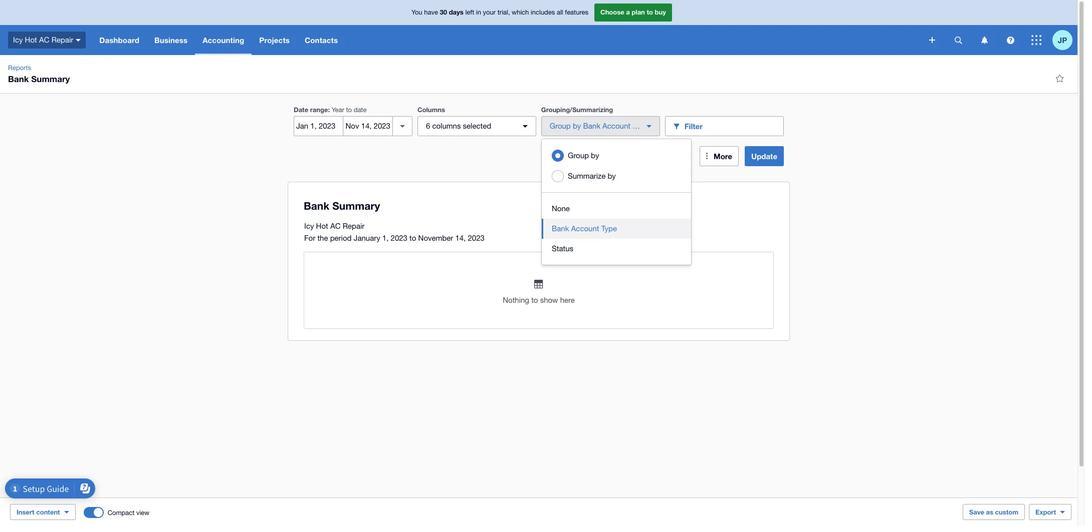 Task type: describe. For each thing, give the bounding box(es) containing it.
nothing
[[503, 296, 529, 305]]

insert content
[[17, 509, 60, 517]]

to inside icy hot ac repair for the period january 1, 2023 to november 14, 2023
[[410, 234, 416, 243]]

type inside popup button
[[633, 122, 648, 130]]

export
[[1036, 509, 1056, 517]]

insert
[[17, 509, 34, 517]]

by for summarize by
[[608, 172, 616, 180]]

november
[[418, 234, 453, 243]]

contacts button
[[297, 25, 345, 55]]

business
[[154, 36, 188, 45]]

list of convenience dates image
[[392, 116, 412, 136]]

1 2023 from the left
[[391, 234, 407, 243]]

compact
[[108, 510, 135, 517]]

group for group by
[[568, 151, 589, 160]]

projects
[[259, 36, 290, 45]]

trial,
[[498, 9, 510, 16]]

columns
[[417, 106, 445, 114]]

contacts
[[305, 36, 338, 45]]

summarize by button
[[542, 166, 691, 186]]

date
[[294, 106, 308, 114]]

buy
[[655, 8, 666, 16]]

1 horizontal spatial svg image
[[981, 36, 988, 44]]

reports link
[[4, 63, 35, 73]]

bank inside popup button
[[583, 122, 600, 130]]

repair for icy hot ac repair
[[51, 35, 73, 44]]

bank account type
[[552, 225, 617, 233]]

content
[[36, 509, 60, 517]]

filter
[[685, 122, 703, 131]]

show
[[540, 296, 558, 305]]

summarize by
[[568, 172, 616, 180]]

for
[[304, 234, 315, 243]]

bank account type button
[[542, 219, 691, 239]]

left
[[465, 9, 474, 16]]

to inside date range : year to date
[[346, 106, 352, 114]]

ac for icy hot ac repair for the period january 1, 2023 to november 14, 2023
[[330, 222, 341, 231]]

all
[[557, 9, 563, 16]]

Report title field
[[301, 195, 769, 218]]

reports
[[8, 64, 31, 72]]

a
[[626, 8, 630, 16]]

accounting
[[203, 36, 244, 45]]

group containing group by
[[542, 139, 691, 265]]

ac for icy hot ac repair
[[39, 35, 49, 44]]

view
[[136, 510, 149, 517]]

includes
[[531, 9, 555, 16]]

hot for icy hot ac repair for the period january 1, 2023 to november 14, 2023
[[316, 222, 328, 231]]

columns
[[432, 122, 461, 130]]

dashboard
[[99, 36, 139, 45]]

grouping/summarizing
[[541, 106, 613, 114]]

dashboard link
[[92, 25, 147, 55]]

icy for icy hot ac repair
[[13, 35, 23, 44]]

group by
[[568, 151, 599, 160]]

jp button
[[1053, 25, 1078, 55]]

1,
[[382, 234, 389, 243]]

january
[[354, 234, 380, 243]]

more
[[714, 152, 732, 161]]

insert content button
[[10, 505, 76, 521]]

summarize
[[568, 172, 606, 180]]

6 columns selected
[[426, 122, 491, 130]]

you
[[412, 9, 422, 16]]

save
[[969, 509, 984, 517]]

features
[[565, 9, 588, 16]]

business button
[[147, 25, 195, 55]]

range
[[310, 106, 328, 114]]

group by bank account type
[[550, 122, 648, 130]]



Task type: locate. For each thing, give the bounding box(es) containing it.
year
[[332, 106, 344, 114]]

hot inside icy hot ac repair for the period january 1, 2023 to november 14, 2023
[[316, 222, 328, 231]]

which
[[512, 9, 529, 16]]

Select start date field
[[294, 117, 343, 136]]

date range : year to date
[[294, 106, 367, 114]]

14,
[[455, 234, 466, 243]]

Select end date field
[[344, 117, 392, 136]]

0 vertical spatial ac
[[39, 35, 49, 44]]

choose
[[601, 8, 624, 16]]

1 horizontal spatial 2023
[[468, 234, 485, 243]]

group for group by bank account type
[[550, 122, 571, 130]]

1 vertical spatial by
[[591, 151, 599, 160]]

none
[[552, 205, 570, 213]]

selected
[[463, 122, 491, 130]]

30
[[440, 8, 447, 16]]

repair inside popup button
[[51, 35, 73, 44]]

0 horizontal spatial hot
[[25, 35, 37, 44]]

days
[[449, 8, 464, 16]]

:
[[328, 106, 330, 114]]

summary
[[31, 74, 70, 84]]

2 horizontal spatial bank
[[583, 122, 600, 130]]

by down the group by button
[[608, 172, 616, 180]]

projects button
[[252, 25, 297, 55]]

accounting button
[[195, 25, 252, 55]]

period
[[330, 234, 352, 243]]

have
[[424, 9, 438, 16]]

2 horizontal spatial by
[[608, 172, 616, 180]]

icy for icy hot ac repair for the period january 1, 2023 to november 14, 2023
[[304, 222, 314, 231]]

0 horizontal spatial icy
[[13, 35, 23, 44]]

2 vertical spatial by
[[608, 172, 616, 180]]

plan
[[632, 8, 645, 16]]

add to favourites image
[[1050, 68, 1070, 88]]

reports bank summary
[[8, 64, 70, 84]]

list box
[[542, 139, 691, 265]]

group
[[542, 139, 691, 265]]

icy up for
[[304, 222, 314, 231]]

type up the group by button
[[633, 122, 648, 130]]

2023
[[391, 234, 407, 243], [468, 234, 485, 243]]

status
[[552, 245, 573, 253]]

repair up period
[[343, 222, 365, 231]]

hot for icy hot ac repair
[[25, 35, 37, 44]]

2 2023 from the left
[[468, 234, 485, 243]]

bank inside button
[[552, 225, 569, 233]]

status button
[[542, 239, 691, 259]]

ac up the reports bank summary
[[39, 35, 49, 44]]

type down none button
[[601, 225, 617, 233]]

repair
[[51, 35, 73, 44], [343, 222, 365, 231]]

6
[[426, 122, 430, 130]]

list box containing group by
[[542, 139, 691, 265]]

1 horizontal spatial account
[[603, 122, 631, 130]]

group up summarize
[[568, 151, 589, 160]]

banner containing jp
[[0, 0, 1078, 55]]

navigation
[[92, 25, 922, 55]]

ac inside icy hot ac repair for the period january 1, 2023 to november 14, 2023
[[330, 222, 341, 231]]

hot inside "icy hot ac repair" popup button
[[25, 35, 37, 44]]

0 horizontal spatial by
[[573, 122, 581, 130]]

0 vertical spatial bank
[[8, 74, 29, 84]]

icy hot ac repair button
[[0, 25, 92, 55]]

ac inside "icy hot ac repair" popup button
[[39, 35, 49, 44]]

account
[[603, 122, 631, 130], [571, 225, 599, 233]]

group inside button
[[568, 151, 589, 160]]

custom
[[995, 509, 1019, 517]]

1 vertical spatial type
[[601, 225, 617, 233]]

svg image inside "icy hot ac repair" popup button
[[76, 39, 81, 41]]

choose a plan to buy
[[601, 8, 666, 16]]

1 horizontal spatial icy
[[304, 222, 314, 231]]

0 horizontal spatial account
[[571, 225, 599, 233]]

group by bank account type button
[[541, 116, 660, 136]]

to left november
[[410, 234, 416, 243]]

0 vertical spatial icy
[[13, 35, 23, 44]]

1 horizontal spatial repair
[[343, 222, 365, 231]]

by down grouping/summarizing
[[573, 122, 581, 130]]

bank down grouping/summarizing
[[583, 122, 600, 130]]

2023 right the 1,
[[391, 234, 407, 243]]

1 vertical spatial icy
[[304, 222, 314, 231]]

as
[[986, 509, 993, 517]]

2023 right 14,
[[468, 234, 485, 243]]

by for group by
[[591, 151, 599, 160]]

0 vertical spatial by
[[573, 122, 581, 130]]

svg image
[[1032, 35, 1042, 45], [955, 36, 962, 44], [1007, 36, 1014, 44], [929, 37, 935, 43]]

to
[[647, 8, 653, 16], [346, 106, 352, 114], [410, 234, 416, 243], [531, 296, 538, 305]]

0 vertical spatial group
[[550, 122, 571, 130]]

icy hot ac repair for the period january 1, 2023 to november 14, 2023
[[304, 222, 485, 243]]

1 vertical spatial account
[[571, 225, 599, 233]]

icy inside popup button
[[13, 35, 23, 44]]

account up status
[[571, 225, 599, 233]]

export button
[[1029, 505, 1072, 521]]

icy up reports
[[13, 35, 23, 44]]

0 vertical spatial account
[[603, 122, 631, 130]]

group by button
[[542, 145, 691, 166]]

1 horizontal spatial ac
[[330, 222, 341, 231]]

1 vertical spatial repair
[[343, 222, 365, 231]]

0 vertical spatial repair
[[51, 35, 73, 44]]

ac up period
[[330, 222, 341, 231]]

navigation containing dashboard
[[92, 25, 922, 55]]

filter button
[[665, 116, 784, 136]]

your
[[483, 9, 496, 16]]

type
[[633, 122, 648, 130], [601, 225, 617, 233]]

0 horizontal spatial 2023
[[391, 234, 407, 243]]

repair for icy hot ac repair for the period january 1, 2023 to november 14, 2023
[[343, 222, 365, 231]]

account up the group by button
[[603, 122, 631, 130]]

group inside group by bank account type popup button
[[550, 122, 571, 130]]

save as custom button
[[963, 505, 1025, 521]]

by for group by bank account type
[[573, 122, 581, 130]]

0 horizontal spatial type
[[601, 225, 617, 233]]

0 horizontal spatial bank
[[8, 74, 29, 84]]

in
[[476, 9, 481, 16]]

account inside popup button
[[603, 122, 631, 130]]

0 horizontal spatial repair
[[51, 35, 73, 44]]

to left buy
[[647, 8, 653, 16]]

group down grouping/summarizing
[[550, 122, 571, 130]]

jp
[[1058, 35, 1067, 44]]

bank down "reports" link
[[8, 74, 29, 84]]

0 horizontal spatial ac
[[39, 35, 49, 44]]

compact view
[[108, 510, 149, 517]]

bank
[[8, 74, 29, 84], [583, 122, 600, 130], [552, 225, 569, 233]]

1 vertical spatial hot
[[316, 222, 328, 231]]

1 vertical spatial ac
[[330, 222, 341, 231]]

more button
[[700, 146, 739, 166]]

1 vertical spatial bank
[[583, 122, 600, 130]]

date
[[354, 106, 367, 114]]

save as custom
[[969, 509, 1019, 517]]

by inside popup button
[[573, 122, 581, 130]]

to right 'year'
[[346, 106, 352, 114]]

bank down none
[[552, 225, 569, 233]]

repair inside icy hot ac repair for the period january 1, 2023 to november 14, 2023
[[343, 222, 365, 231]]

by
[[573, 122, 581, 130], [591, 151, 599, 160], [608, 172, 616, 180]]

svg image
[[981, 36, 988, 44], [76, 39, 81, 41]]

0 vertical spatial type
[[633, 122, 648, 130]]

you have 30 days left in your trial, which includes all features
[[412, 8, 588, 16]]

hot
[[25, 35, 37, 44], [316, 222, 328, 231]]

none button
[[542, 199, 691, 219]]

hot up reports
[[25, 35, 37, 44]]

1 horizontal spatial hot
[[316, 222, 328, 231]]

banner
[[0, 0, 1078, 55]]

update
[[751, 152, 777, 161]]

nothing to show here
[[503, 296, 575, 305]]

to left show
[[531, 296, 538, 305]]

1 horizontal spatial bank
[[552, 225, 569, 233]]

repair up summary
[[51, 35, 73, 44]]

0 vertical spatial hot
[[25, 35, 37, 44]]

icy hot ac repair
[[13, 35, 73, 44]]

1 vertical spatial group
[[568, 151, 589, 160]]

to inside banner
[[647, 8, 653, 16]]

bank inside the reports bank summary
[[8, 74, 29, 84]]

here
[[560, 296, 575, 305]]

group
[[550, 122, 571, 130], [568, 151, 589, 160]]

1 horizontal spatial by
[[591, 151, 599, 160]]

icy inside icy hot ac repair for the period january 1, 2023 to november 14, 2023
[[304, 222, 314, 231]]

by up summarize by
[[591, 151, 599, 160]]

account inside button
[[571, 225, 599, 233]]

ac
[[39, 35, 49, 44], [330, 222, 341, 231]]

navigation inside banner
[[92, 25, 922, 55]]

hot up "the"
[[316, 222, 328, 231]]

1 horizontal spatial type
[[633, 122, 648, 130]]

type inside button
[[601, 225, 617, 233]]

update button
[[745, 146, 784, 166]]

icy
[[13, 35, 23, 44], [304, 222, 314, 231]]

2 vertical spatial bank
[[552, 225, 569, 233]]

0 horizontal spatial svg image
[[76, 39, 81, 41]]

the
[[317, 234, 328, 243]]



Task type: vqa. For each thing, say whether or not it's contained in the screenshot.
More button
yes



